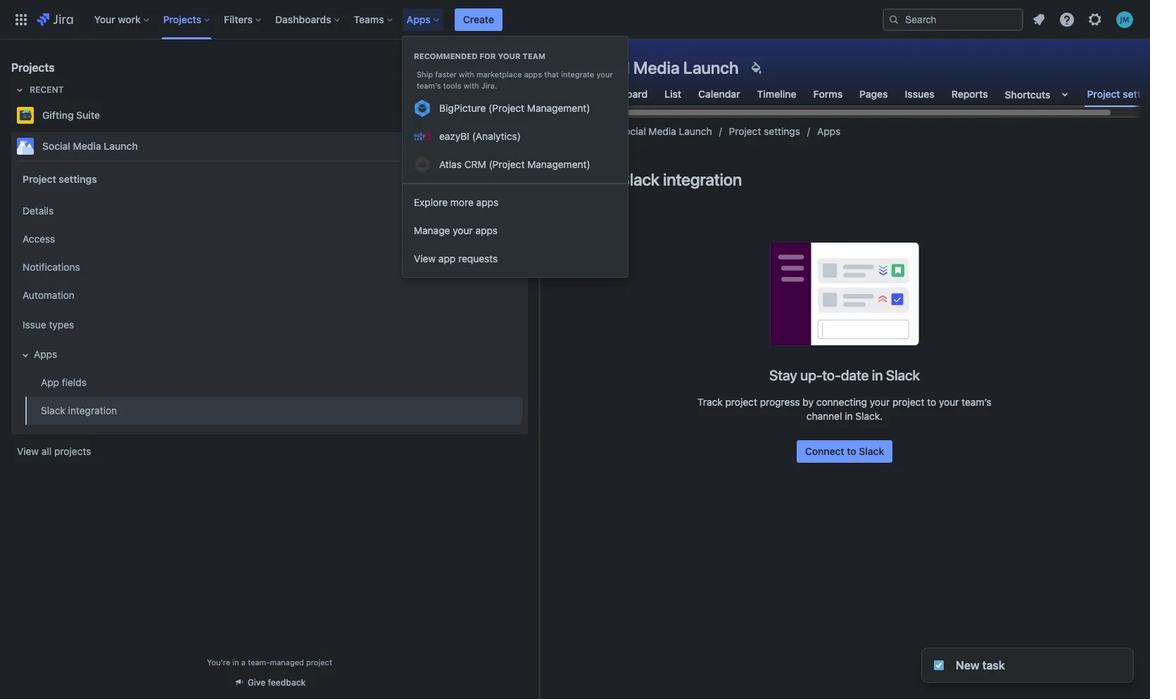 Task type: locate. For each thing, give the bounding box(es) containing it.
1 vertical spatial settings
[[59, 173, 97, 185]]

0 vertical spatial social media launch
[[584, 58, 739, 77]]

forms
[[814, 88, 843, 100]]

apps up the app
[[34, 348, 57, 360]]

social media launch link down gifting suite link
[[11, 132, 522, 161]]

projects right "work"
[[163, 13, 201, 25]]

ship faster with marketplace apps that integrate your team's tools with jira.
[[417, 70, 613, 90]]

set background color image
[[747, 59, 764, 76]]

projects up recent
[[11, 61, 55, 74]]

apps for apps link
[[817, 125, 841, 137]]

filters
[[224, 13, 253, 25]]

1 horizontal spatial view
[[414, 253, 436, 265]]

1 vertical spatial project
[[729, 125, 761, 137]]

1 vertical spatial apps
[[476, 196, 499, 208]]

manage your apps link
[[403, 217, 628, 245]]

manage your apps
[[414, 225, 498, 237]]

view for view app requests
[[414, 253, 436, 265]]

jira image
[[37, 11, 73, 28], [37, 11, 73, 28]]

you're
[[207, 658, 230, 667]]

project settings link
[[729, 123, 800, 140]]

social media launch down 'list' 'link'
[[619, 125, 712, 137]]

project settings
[[729, 125, 800, 137], [23, 173, 97, 185]]

1 horizontal spatial projects
[[163, 13, 201, 25]]

managed
[[270, 658, 304, 667]]

view all projects link
[[11, 439, 528, 465]]

project up details
[[23, 173, 56, 185]]

0 vertical spatial project
[[1087, 88, 1121, 100]]

apps right the more
[[476, 196, 499, 208]]

1 horizontal spatial apps
[[407, 13, 431, 25]]

help image
[[1059, 11, 1076, 28]]

media down suite
[[73, 140, 101, 152]]

2 (project from the top
[[489, 158, 525, 170]]

apps inside popup button
[[407, 13, 431, 25]]

notifications image
[[1031, 11, 1048, 28]]

tab list
[[548, 82, 1150, 118]]

social up "board"
[[584, 58, 630, 77]]

0 vertical spatial your
[[498, 51, 521, 61]]

apps inside ship faster with marketplace apps that integrate your team's tools with jira.
[[524, 70, 542, 79]]

settings
[[764, 125, 800, 137], [59, 173, 97, 185]]

teams
[[354, 13, 384, 25]]

explore more apps link
[[403, 189, 628, 217]]

with
[[459, 70, 474, 79], [464, 81, 479, 90]]

settings down timeline link
[[764, 125, 800, 137]]

0 vertical spatial (project
[[489, 102, 525, 114]]

1 vertical spatial launch
[[679, 125, 712, 137]]

social down board link
[[619, 125, 646, 137]]

apps inside button
[[34, 348, 57, 360]]

project left setting
[[1087, 88, 1121, 100]]

issue
[[23, 319, 46, 331]]

2 horizontal spatial apps
[[817, 125, 841, 137]]

1 vertical spatial social media launch
[[619, 125, 712, 137]]

slack integration link
[[25, 397, 522, 425]]

issues link
[[902, 82, 938, 107]]

suite
[[76, 109, 100, 121]]

reports link
[[949, 82, 991, 107]]

0 vertical spatial apps
[[524, 70, 542, 79]]

project
[[306, 658, 332, 667]]

1 horizontal spatial your
[[498, 51, 521, 61]]

fields
[[62, 376, 87, 388]]

0 horizontal spatial apps
[[34, 348, 57, 360]]

1 vertical spatial apps
[[817, 125, 841, 137]]

that
[[544, 70, 559, 79]]

give feedback
[[248, 678, 306, 689]]

2 horizontal spatial your
[[597, 70, 613, 79]]

launch
[[683, 58, 739, 77], [679, 125, 712, 137], [104, 140, 138, 152]]

forms link
[[811, 82, 846, 107]]

your up marketplace
[[498, 51, 521, 61]]

0 vertical spatial apps
[[407, 13, 431, 25]]

0 horizontal spatial projects
[[11, 61, 55, 74]]

apps down the team
[[524, 70, 542, 79]]

media down 'list' 'link'
[[649, 125, 676, 137]]

view
[[414, 253, 436, 265], [17, 446, 39, 458]]

projects
[[163, 13, 201, 25], [11, 61, 55, 74]]

1 horizontal spatial settings
[[764, 125, 800, 137]]

your profile and settings image
[[1117, 11, 1133, 28]]

view for view all projects
[[17, 446, 39, 458]]

2 horizontal spatial project
[[1087, 88, 1121, 100]]

slack
[[41, 405, 65, 416]]

calendar
[[698, 88, 740, 100]]

0 vertical spatial project settings
[[729, 125, 800, 137]]

1 vertical spatial project settings
[[23, 173, 97, 185]]

social down gifting
[[42, 140, 70, 152]]

with up tools at top
[[459, 70, 474, 79]]

0 horizontal spatial social media launch link
[[11, 132, 522, 161]]

integration
[[68, 405, 117, 416]]

project down calendar link
[[729, 125, 761, 137]]

management)
[[527, 102, 590, 114], [527, 158, 590, 170]]

issues
[[905, 88, 935, 100]]

dashboards button
[[271, 8, 345, 31]]

2 vertical spatial project
[[23, 173, 56, 185]]

board
[[620, 88, 648, 100]]

apps down forms 'link'
[[817, 125, 841, 137]]

give feedback button
[[225, 672, 314, 695]]

social
[[584, 58, 630, 77], [619, 125, 646, 137], [42, 140, 70, 152]]

board link
[[617, 82, 651, 107]]

apps up requests at the left top of the page
[[476, 225, 498, 237]]

tools
[[443, 81, 461, 90]]

shortcuts
[[1005, 88, 1051, 100]]

1 vertical spatial your
[[597, 70, 613, 79]]

view left the app
[[414, 253, 436, 265]]

0 horizontal spatial project settings
[[23, 173, 97, 185]]

media up list
[[634, 58, 680, 77]]

task
[[983, 660, 1005, 672]]

project settings down timeline link
[[729, 125, 800, 137]]

your work button
[[90, 8, 155, 31]]

requests
[[458, 253, 498, 265]]

issue types link
[[17, 310, 522, 341]]

teams button
[[350, 8, 398, 31]]

social media launch down suite
[[42, 140, 138, 152]]

1 vertical spatial management)
[[527, 158, 590, 170]]

project settings up details
[[23, 173, 97, 185]]

1 vertical spatial (project
[[489, 158, 525, 170]]

0 vertical spatial projects
[[163, 13, 201, 25]]

management) down eazybi (analytics) link
[[527, 158, 590, 170]]

1 vertical spatial social
[[619, 125, 646, 137]]

1 vertical spatial view
[[17, 446, 39, 458]]

view left all
[[17, 446, 39, 458]]

0 horizontal spatial view
[[17, 446, 39, 458]]

social media launch link
[[619, 123, 712, 140], [11, 132, 522, 161]]

for
[[480, 51, 496, 61]]

0 vertical spatial media
[[634, 58, 680, 77]]

your down the more
[[453, 225, 473, 237]]

settings down gifting suite on the left
[[59, 173, 97, 185]]

social media launch up list
[[584, 58, 739, 77]]

group containing bigpicture (project management)
[[403, 37, 628, 183]]

2 vertical spatial apps
[[476, 225, 498, 237]]

view all projects
[[17, 446, 91, 458]]

in
[[233, 658, 239, 667]]

timeline link
[[754, 82, 799, 107]]

with left jira.
[[464, 81, 479, 90]]

1 horizontal spatial project settings
[[729, 125, 800, 137]]

apps for apps popup button
[[407, 13, 431, 25]]

your right the integrate
[[597, 70, 613, 79]]

1 horizontal spatial social media launch link
[[619, 123, 712, 140]]

your
[[94, 13, 115, 25]]

0 vertical spatial launch
[[683, 58, 739, 77]]

automation link
[[17, 282, 522, 310]]

(analytics)
[[472, 130, 521, 142]]

(project down eazybi (analytics) link
[[489, 158, 525, 170]]

work
[[118, 13, 141, 25]]

social media launch link down 'list' 'link'
[[619, 123, 712, 140]]

(project down jira.
[[489, 102, 525, 114]]

0 horizontal spatial your
[[453, 225, 473, 237]]

group
[[403, 37, 628, 183], [14, 161, 522, 434], [14, 193, 522, 429]]

management) down that
[[527, 102, 590, 114]]

2 vertical spatial apps
[[34, 348, 57, 360]]

social media launch
[[584, 58, 739, 77], [619, 125, 712, 137], [42, 140, 138, 152]]

(project
[[489, 102, 525, 114], [489, 158, 525, 170]]

group containing details
[[14, 193, 522, 429]]

0 vertical spatial view
[[414, 253, 436, 265]]

crm
[[464, 158, 486, 170]]

group containing project settings
[[14, 161, 522, 434]]

banner
[[0, 0, 1150, 39]]

apps right teams popup button
[[407, 13, 431, 25]]

Search field
[[883, 8, 1024, 31]]

apps button
[[17, 341, 522, 369]]

recommended for your team
[[414, 51, 546, 61]]

shortcuts button
[[1002, 82, 1076, 107]]



Task type: vqa. For each thing, say whether or not it's contained in the screenshot.
the left the Jira
no



Task type: describe. For each thing, give the bounding box(es) containing it.
team-
[[248, 658, 270, 667]]

0 vertical spatial social
[[584, 58, 630, 77]]

calendar link
[[696, 82, 743, 107]]

collapse recent projects image
[[11, 82, 28, 99]]

2 vertical spatial your
[[453, 225, 473, 237]]

list
[[665, 88, 682, 100]]

banner containing your work
[[0, 0, 1150, 39]]

2 vertical spatial social media launch
[[42, 140, 138, 152]]

recommended
[[414, 51, 478, 61]]

1 (project from the top
[[489, 102, 525, 114]]

new
[[956, 660, 980, 672]]

appswitcher icon image
[[13, 11, 30, 28]]

list link
[[662, 82, 684, 107]]

setting
[[1123, 88, 1150, 100]]

manage
[[414, 225, 450, 237]]

0 vertical spatial with
[[459, 70, 474, 79]]

integrate
[[561, 70, 594, 79]]

all
[[41, 446, 52, 458]]

details link
[[17, 197, 522, 225]]

1 vertical spatial with
[[464, 81, 479, 90]]

1 vertical spatial media
[[649, 125, 676, 137]]

notifications
[[23, 261, 80, 273]]

eazybi (analytics)
[[439, 130, 521, 142]]

2 vertical spatial social
[[42, 140, 70, 152]]

issue types
[[23, 319, 74, 331]]

new task
[[956, 660, 1005, 672]]

eazybi logo image
[[414, 128, 431, 145]]

atlas crm (project management) link
[[403, 151, 628, 179]]

0 horizontal spatial settings
[[59, 173, 97, 185]]

primary element
[[8, 0, 883, 39]]

filters button
[[220, 8, 267, 31]]

bigpicture (project management)
[[439, 102, 590, 114]]

explore more apps
[[414, 196, 499, 208]]

gifting
[[42, 109, 74, 121]]

create
[[463, 13, 494, 25]]

apps for explore more apps
[[476, 196, 499, 208]]

explore
[[414, 196, 448, 208]]

1 horizontal spatial project
[[729, 125, 761, 137]]

faster
[[435, 70, 457, 79]]

app
[[41, 376, 59, 388]]

slack integration
[[41, 405, 117, 416]]

projects inside popup button
[[163, 13, 201, 25]]

apps for manage your apps
[[476, 225, 498, 237]]

view app requests link
[[403, 245, 628, 273]]

dashboards
[[275, 13, 331, 25]]

types
[[49, 319, 74, 331]]

give
[[248, 678, 266, 689]]

expand image
[[17, 347, 34, 364]]

0 vertical spatial management)
[[527, 102, 590, 114]]

atlascmr logo image
[[414, 156, 431, 173]]

create button
[[455, 8, 503, 31]]

feedback
[[268, 678, 306, 689]]

new task button
[[922, 649, 1133, 683]]

pages link
[[857, 82, 891, 107]]

0 horizontal spatial project
[[23, 173, 56, 185]]

you're in a team-managed project
[[207, 658, 332, 667]]

bigpicture logo image
[[414, 100, 431, 117]]

atlas
[[439, 158, 462, 170]]

task icon image
[[934, 660, 945, 672]]

timeline
[[757, 88, 797, 100]]

0 vertical spatial settings
[[764, 125, 800, 137]]

apps link
[[817, 123, 841, 140]]

jira.
[[481, 81, 497, 90]]

recent
[[30, 84, 64, 95]]

access link
[[17, 225, 522, 253]]

search image
[[888, 14, 900, 25]]

your inside ship faster with marketplace apps that integrate your team's tools with jira.
[[597, 70, 613, 79]]

2 vertical spatial launch
[[104, 140, 138, 152]]

notifications link
[[17, 253, 522, 282]]

automation
[[23, 289, 75, 301]]

projects button
[[159, 8, 216, 31]]

view app requests
[[414, 253, 498, 265]]

atlas crm (project management)
[[439, 158, 590, 170]]

app fields
[[41, 376, 87, 388]]

details
[[23, 205, 54, 217]]

access
[[23, 233, 55, 245]]

app
[[439, 253, 456, 265]]

1 vertical spatial projects
[[11, 61, 55, 74]]

app fields link
[[25, 369, 522, 397]]

ship
[[417, 70, 433, 79]]

settings image
[[1087, 11, 1104, 28]]

pages
[[860, 88, 888, 100]]

gifting suite link
[[11, 101, 522, 130]]

tab list containing project setting
[[548, 82, 1150, 118]]

more
[[451, 196, 474, 208]]

reports
[[952, 88, 988, 100]]

project setting
[[1087, 88, 1150, 100]]

bigpicture
[[439, 102, 486, 114]]

your work
[[94, 13, 141, 25]]

gifting suite
[[42, 109, 100, 121]]

team's
[[417, 81, 441, 90]]

2 vertical spatial media
[[73, 140, 101, 152]]

projects
[[54, 446, 91, 458]]

apps button
[[402, 8, 445, 31]]

bigpicture (project management) link
[[403, 94, 628, 123]]

eazybi (analytics) link
[[403, 123, 628, 151]]

marketplace
[[477, 70, 522, 79]]

a
[[241, 658, 246, 667]]



